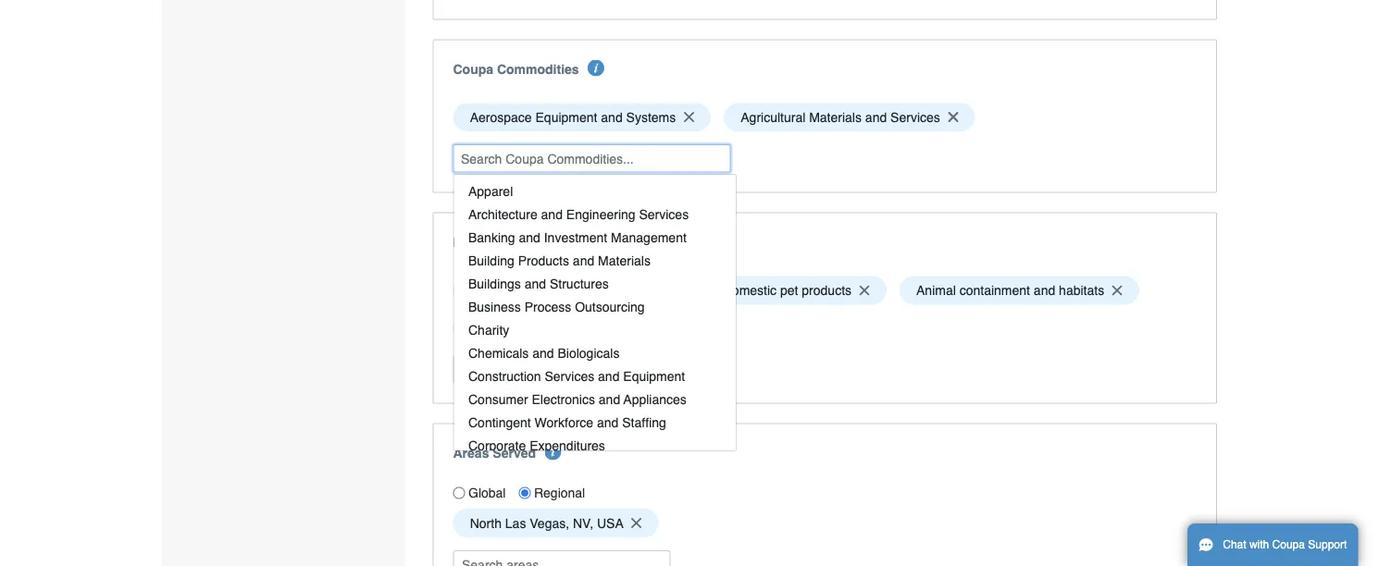 Task type: locate. For each thing, give the bounding box(es) containing it.
1 vertical spatial selected list box
[[447, 272, 1204, 347]]

domestic
[[723, 283, 777, 298]]

1 horizontal spatial coupa
[[1273, 539, 1306, 552]]

selected areas list box
[[447, 505, 1204, 543]]

materials
[[809, 110, 862, 125], [598, 253, 650, 268]]

buildings
[[468, 276, 521, 291]]

products
[[518, 253, 569, 268]]

services
[[891, 110, 941, 125], [639, 207, 689, 222], [544, 369, 594, 384]]

1 vertical spatial equipment
[[623, 369, 685, 384]]

chat with coupa support button
[[1188, 524, 1359, 567]]

equipment up appliances
[[623, 369, 685, 384]]

0 vertical spatial services
[[891, 110, 941, 125]]

areas
[[453, 446, 489, 461]]

aerospace equipment and systems option
[[453, 103, 711, 132]]

selected list box containing aerospace equipment and systems
[[447, 98, 1204, 136]]

north las vegas, nv, usa
[[470, 516, 624, 531]]

architecture
[[468, 207, 537, 222]]

pet
[[781, 283, 799, 298]]

1 vertical spatial additional information image
[[658, 233, 675, 250]]

1 selected list box from the top
[[447, 98, 1204, 136]]

list box containing apparel
[[453, 174, 737, 457]]

animal feed
[[470, 321, 539, 336]]

workforce
[[534, 415, 593, 430]]

0 vertical spatial equipment
[[536, 110, 598, 125]]

0 vertical spatial materials
[[809, 110, 862, 125]]

additional information image up the aerospace equipment and systems option
[[588, 60, 605, 76]]

1 vertical spatial animal
[[470, 321, 510, 336]]

nv,
[[573, 516, 594, 531]]

2 horizontal spatial additional information image
[[658, 233, 675, 250]]

regional
[[534, 486, 585, 501]]

additional information image down the 'workforce'
[[545, 444, 561, 461]]

coupa right "with"
[[1273, 539, 1306, 552]]

contingent
[[468, 415, 531, 430]]

outsourcing
[[575, 299, 645, 314]]

1 horizontal spatial additional information image
[[588, 60, 605, 76]]

product
[[453, 235, 502, 250]]

chat with coupa support
[[1223, 539, 1348, 552]]

list box
[[453, 174, 737, 457]]

0 horizontal spatial materials
[[598, 253, 650, 268]]

additional information image for coupa commodities
[[588, 60, 605, 76]]

agricultural
[[741, 110, 806, 125]]

1 vertical spatial materials
[[598, 253, 650, 268]]

appliances
[[623, 392, 686, 407]]

1 horizontal spatial animal
[[917, 283, 956, 298]]

additional information image right "categories"
[[658, 233, 675, 250]]

aerospace equipment and systems
[[470, 110, 676, 125]]

business
[[468, 299, 521, 314]]

selected list box
[[447, 98, 1204, 136], [447, 272, 1204, 347]]

0 vertical spatial coupa
[[453, 61, 494, 76]]

2 selected list box from the top
[[447, 272, 1204, 347]]

containment
[[960, 283, 1031, 298]]

charity
[[468, 323, 509, 337]]

domestic pet products option
[[706, 276, 887, 305]]

coupa
[[453, 61, 494, 76], [1273, 539, 1306, 552]]

0 vertical spatial additional information image
[[588, 60, 605, 76]]

categories
[[582, 235, 649, 250]]

animal containment and habitats
[[917, 283, 1105, 298]]

animals
[[613, 283, 658, 298]]

coupa commodities
[[453, 61, 579, 76]]

and inside the aerospace equipment and systems option
[[601, 110, 623, 125]]

1 horizontal spatial materials
[[809, 110, 862, 125]]

materials inside option
[[809, 110, 862, 125]]

1 horizontal spatial equipment
[[623, 369, 685, 384]]

electronics
[[531, 392, 595, 407]]

equipment up the search coupa commodities... "field"
[[536, 110, 598, 125]]

live
[[586, 283, 610, 298]]

2 vertical spatial additional information image
[[545, 444, 561, 461]]

selected list box containing software
[[447, 272, 1204, 347]]

management
[[611, 230, 686, 245]]

expenditures
[[529, 438, 605, 453]]

and inside animal containment and habitats "option"
[[1034, 283, 1056, 298]]

animal inside "option"
[[917, 283, 956, 298]]

with
[[1250, 539, 1270, 552]]

equipment inside the aerospace equipment and systems option
[[536, 110, 598, 125]]

2 horizontal spatial services
[[891, 110, 941, 125]]

0 vertical spatial animal
[[917, 283, 956, 298]]

0 horizontal spatial equipment
[[536, 110, 598, 125]]

additional information image
[[588, 60, 605, 76], [658, 233, 675, 250], [545, 444, 561, 461]]

0 horizontal spatial coupa
[[453, 61, 494, 76]]

2 vertical spatial services
[[544, 369, 594, 384]]

equipment
[[536, 110, 598, 125], [623, 369, 685, 384]]

additional information image for areas served
[[545, 444, 561, 461]]

banking
[[468, 230, 515, 245]]

las
[[505, 516, 526, 531]]

systems
[[626, 110, 676, 125]]

animal for animal feed
[[470, 321, 510, 336]]

materials right agricultural
[[809, 110, 862, 125]]

animal
[[917, 283, 956, 298], [470, 321, 510, 336]]

coupa up aerospace
[[453, 61, 494, 76]]

and
[[601, 110, 623, 125], [866, 110, 887, 125], [541, 207, 562, 222], [519, 230, 540, 245], [506, 235, 529, 250], [573, 253, 594, 268], [524, 276, 546, 291], [1034, 283, 1056, 298], [532, 346, 554, 361], [598, 369, 619, 384], [598, 392, 620, 407], [597, 415, 618, 430]]

animal down business
[[470, 321, 510, 336]]

live animals
[[586, 283, 658, 298]]

None radio
[[453, 488, 465, 500], [519, 488, 531, 500], [453, 488, 465, 500], [519, 488, 531, 500]]

animal left containment
[[917, 283, 956, 298]]

0 horizontal spatial additional information image
[[545, 444, 561, 461]]

materials down "categories"
[[598, 253, 650, 268]]

1 vertical spatial coupa
[[1273, 539, 1306, 552]]

commodities
[[497, 61, 579, 76]]

0 vertical spatial selected list box
[[447, 98, 1204, 136]]

usa
[[597, 516, 624, 531]]

1 horizontal spatial services
[[639, 207, 689, 222]]

north las vegas, nv, usa option
[[453, 509, 659, 538]]

additional information image for product and service categories
[[658, 233, 675, 250]]

selected list box for product and service categories
[[447, 272, 1204, 347]]

0 horizontal spatial animal
[[470, 321, 510, 336]]



Task type: describe. For each thing, give the bounding box(es) containing it.
served
[[493, 446, 536, 461]]

animal for animal containment and habitats
[[917, 283, 956, 298]]

services inside option
[[891, 110, 941, 125]]

Search areas... text field
[[455, 552, 669, 567]]

staffing
[[622, 415, 666, 430]]

global
[[469, 486, 506, 501]]

chat
[[1223, 539, 1247, 552]]

0 horizontal spatial services
[[544, 369, 594, 384]]

software
[[470, 283, 521, 298]]

equipment inside apparel architecture and engineering services banking and investment management building products and materials buildings and structures business process outsourcing charity chemicals and biologicals construction services and equipment consumer electronics and appliances contingent workforce and staffing corporate expenditures
[[623, 369, 685, 384]]

product and service categories
[[453, 235, 649, 250]]

apparel
[[468, 184, 513, 198]]

areas served
[[453, 446, 536, 461]]

feed
[[513, 321, 539, 336]]

software option
[[453, 276, 556, 305]]

agricultural materials and services option
[[724, 103, 976, 132]]

consumer
[[468, 392, 528, 407]]

engineering
[[566, 207, 635, 222]]

biologicals
[[557, 346, 619, 361]]

selected list box for coupa commodities
[[447, 98, 1204, 136]]

north
[[470, 516, 502, 531]]

support
[[1309, 539, 1348, 552]]

vegas,
[[530, 516, 570, 531]]

domestic pet products
[[723, 283, 852, 298]]

chemicals
[[468, 346, 529, 361]]

products
[[802, 283, 852, 298]]

building
[[468, 253, 514, 268]]

service
[[532, 235, 579, 250]]

construction
[[468, 369, 541, 384]]

materials inside apparel architecture and engineering services banking and investment management building products and materials buildings and structures business process outsourcing charity chemicals and biologicals construction services and equipment consumer electronics and appliances contingent workforce and staffing corporate expenditures
[[598, 253, 650, 268]]

Search Coupa Commodities... field
[[453, 145, 731, 173]]

aerospace
[[470, 110, 532, 125]]

and inside the agricultural materials and services option
[[866, 110, 887, 125]]

habitats
[[1059, 283, 1105, 298]]

1 vertical spatial services
[[639, 207, 689, 222]]

structures
[[549, 276, 609, 291]]

agricultural materials and services
[[741, 110, 941, 125]]

corporate
[[468, 438, 526, 453]]

coupa inside 'chat with coupa support' button
[[1273, 539, 1306, 552]]

animal containment and habitats option
[[900, 276, 1140, 305]]

investment
[[544, 230, 607, 245]]

process
[[524, 299, 571, 314]]

apparel architecture and engineering services banking and investment management building products and materials buildings and structures business process outsourcing charity chemicals and biologicals construction services and equipment consumer electronics and appliances contingent workforce and staffing corporate expenditures
[[468, 184, 689, 453]]



Task type: vqa. For each thing, say whether or not it's contained in the screenshot.
manage payment information
no



